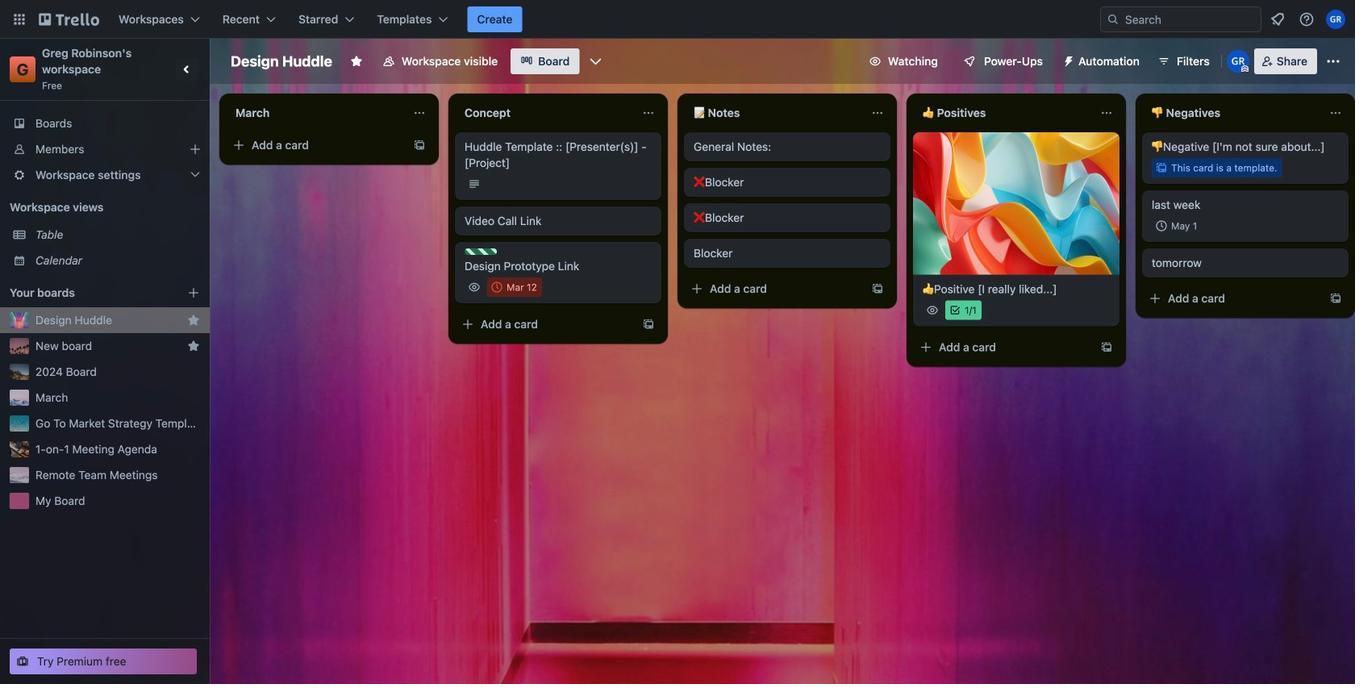 Task type: locate. For each thing, give the bounding box(es) containing it.
2 vertical spatial create from template… image
[[642, 318, 655, 331]]

your boards with 8 items element
[[10, 283, 163, 303]]

this member is an admin of this board. image
[[1241, 65, 1249, 73]]

0 horizontal spatial create from template… image
[[413, 139, 426, 152]]

1 vertical spatial starred icon image
[[187, 340, 200, 353]]

back to home image
[[39, 6, 99, 32]]

0 horizontal spatial create from template… image
[[871, 282, 884, 295]]

None checkbox
[[1152, 216, 1202, 236], [487, 278, 542, 297], [1152, 216, 1202, 236], [487, 278, 542, 297]]

None text field
[[455, 100, 636, 126], [684, 100, 865, 126], [1142, 100, 1323, 126], [455, 100, 636, 126], [684, 100, 865, 126], [1142, 100, 1323, 126]]

1 starred icon image from the top
[[187, 314, 200, 327]]

create from template… image
[[871, 282, 884, 295], [1100, 341, 1113, 354]]

1 horizontal spatial create from template… image
[[1100, 341, 1113, 354]]

None text field
[[226, 100, 407, 126], [913, 100, 1094, 126], [226, 100, 407, 126], [913, 100, 1094, 126]]

1 vertical spatial create from template… image
[[1100, 341, 1113, 354]]

create from template… image
[[413, 139, 426, 152], [1329, 292, 1342, 305], [642, 318, 655, 331]]

1 vertical spatial create from template… image
[[1329, 292, 1342, 305]]

0 vertical spatial starred icon image
[[187, 314, 200, 327]]

customize views image
[[588, 53, 604, 69]]

add board image
[[187, 286, 200, 299]]

Board name text field
[[223, 48, 340, 74]]

search image
[[1107, 13, 1120, 26]]

2 horizontal spatial create from template… image
[[1329, 292, 1342, 305]]

2 starred icon image from the top
[[187, 340, 200, 353]]

greg robinson (gregrobinson96) image
[[1326, 10, 1346, 29]]

0 vertical spatial create from template… image
[[871, 282, 884, 295]]

starred icon image
[[187, 314, 200, 327], [187, 340, 200, 353]]

1 horizontal spatial create from template… image
[[642, 318, 655, 331]]



Task type: describe. For each thing, give the bounding box(es) containing it.
show menu image
[[1325, 53, 1342, 69]]

0 vertical spatial create from template… image
[[413, 139, 426, 152]]

sm image
[[1056, 48, 1079, 71]]

workspace navigation collapse icon image
[[176, 58, 198, 81]]

color: green, title: none image
[[465, 248, 497, 255]]

0 notifications image
[[1268, 10, 1287, 29]]

star or unstar board image
[[350, 55, 363, 68]]

greg robinson (gregrobinson96) image
[[1227, 50, 1249, 73]]

open information menu image
[[1299, 11, 1315, 27]]

primary element
[[0, 0, 1355, 39]]

Search field
[[1120, 8, 1261, 31]]



Task type: vqa. For each thing, say whether or not it's contained in the screenshot.
team in the Improve team communication
no



